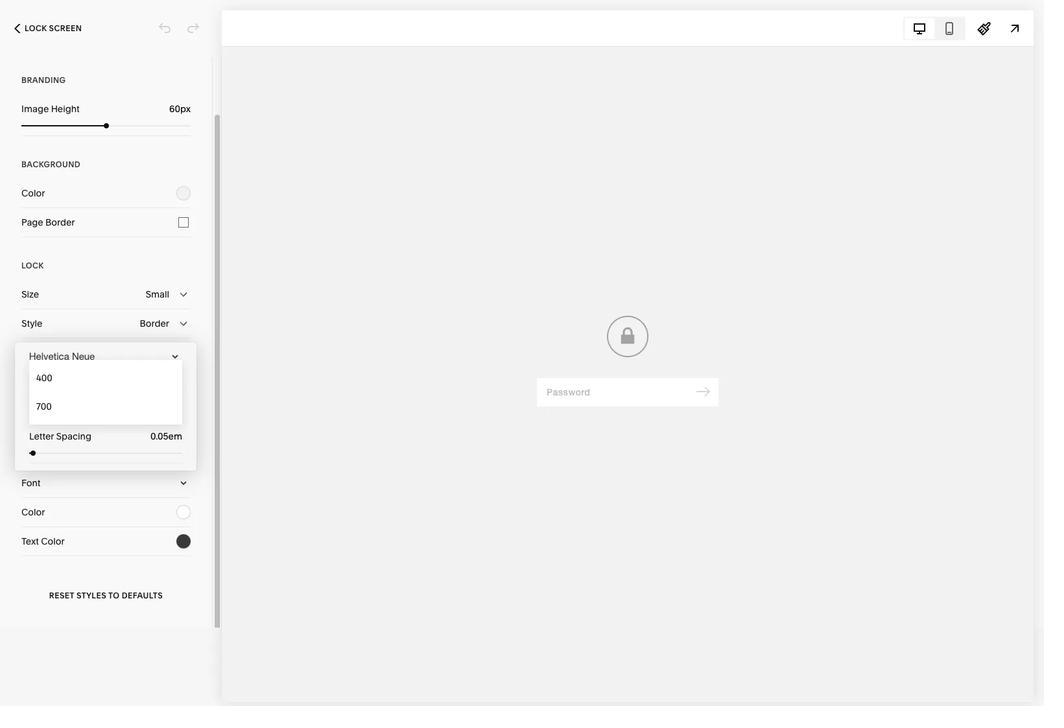 Task type: locate. For each thing, give the bounding box(es) containing it.
0 vertical spatial lock
[[25, 23, 47, 33]]

color up page
[[21, 187, 45, 199]]

image height
[[21, 103, 80, 115]]

color for second color 'button' from the top of the page
[[21, 376, 45, 388]]

700
[[36, 401, 52, 412]]

lock left screen
[[25, 23, 47, 33]]

modal dialog
[[15, 342, 196, 471]]

None field
[[149, 102, 191, 116], [140, 429, 182, 444], [149, 102, 191, 116], [140, 429, 182, 444]]

Weight field
[[29, 364, 182, 392]]

1 vertical spatial to
[[85, 626, 96, 636]]

1 vertical spatial color button
[[21, 368, 191, 396]]

lock
[[25, 23, 47, 33], [21, 261, 44, 270]]

color button up border
[[21, 179, 191, 208]]

lock down page
[[21, 261, 44, 270]]

lock for lock screen
[[25, 23, 47, 33]]

0 vertical spatial to
[[108, 590, 120, 600]]

color inside button
[[41, 536, 65, 547]]

color for 3rd color 'button' from the bottom
[[21, 187, 45, 199]]

font
[[21, 477, 40, 489]]

tab list
[[905, 18, 964, 39]]

screen
[[49, 23, 82, 33]]

1 color button from the top
[[21, 179, 191, 208]]

reset styles to defaults button
[[21, 578, 191, 613]]

lock screen button
[[0, 14, 96, 43]]

1 horizontal spatial to
[[108, 590, 120, 600]]

1 vertical spatial lock
[[21, 261, 44, 270]]

to right styles
[[108, 590, 120, 600]]

set all to system fonts
[[51, 626, 161, 636]]

color button down font preview image
[[21, 368, 191, 396]]

0 vertical spatial color button
[[21, 179, 191, 208]]

defaults
[[122, 590, 163, 600]]

page border
[[21, 217, 75, 228]]

None range field
[[21, 123, 191, 128], [29, 451, 182, 456], [21, 123, 191, 128], [29, 451, 182, 456]]

to for all
[[85, 626, 96, 636]]

0 horizontal spatial to
[[85, 626, 96, 636]]

color button
[[21, 179, 191, 208], [21, 368, 191, 396], [21, 498, 191, 527]]

font button
[[21, 469, 191, 497]]

color right text
[[41, 536, 65, 547]]

color down font
[[21, 506, 45, 518]]

color
[[21, 187, 45, 199], [21, 376, 45, 388], [21, 506, 45, 518], [41, 536, 65, 547]]

400
[[36, 372, 52, 384]]

lock inside button
[[25, 23, 47, 33]]

2 vertical spatial color button
[[21, 498, 191, 527]]

branding
[[21, 75, 66, 85]]

to right all
[[85, 626, 96, 636]]

color up 700
[[21, 376, 45, 388]]

text
[[21, 536, 39, 547]]

color button up text color button
[[21, 498, 191, 527]]

to
[[108, 590, 120, 600], [85, 626, 96, 636]]

text color
[[21, 536, 65, 547]]

list box containing 400
[[29, 364, 182, 421]]

list box
[[29, 364, 182, 421]]



Task type: vqa. For each thing, say whether or not it's contained in the screenshot.
up to the bottom
no



Task type: describe. For each thing, give the bounding box(es) containing it.
spacing
[[56, 431, 91, 442]]

set
[[51, 626, 66, 636]]

text color button
[[21, 527, 191, 556]]

letter spacing
[[29, 431, 91, 442]]

reset
[[49, 590, 74, 600]]

reset styles to defaults
[[49, 590, 163, 600]]

color for 1st color 'button' from the bottom
[[21, 506, 45, 518]]

2 color button from the top
[[21, 368, 191, 396]]

3 color button from the top
[[21, 498, 191, 527]]

set all to system fonts button
[[21, 613, 191, 649]]

font preview image
[[15, 346, 172, 367]]

system
[[98, 626, 131, 636]]

background
[[21, 160, 80, 169]]

lock screen
[[25, 23, 82, 33]]

image
[[21, 103, 49, 115]]

page
[[21, 217, 43, 228]]

letter
[[29, 431, 54, 442]]

to for styles
[[108, 590, 120, 600]]

weight
[[29, 372, 60, 384]]

height
[[51, 103, 80, 115]]

lock for lock
[[21, 261, 44, 270]]

all
[[68, 626, 83, 636]]

fonts
[[133, 626, 161, 636]]

border
[[45, 217, 75, 228]]

password
[[21, 420, 68, 430]]

styles
[[77, 590, 106, 600]]



